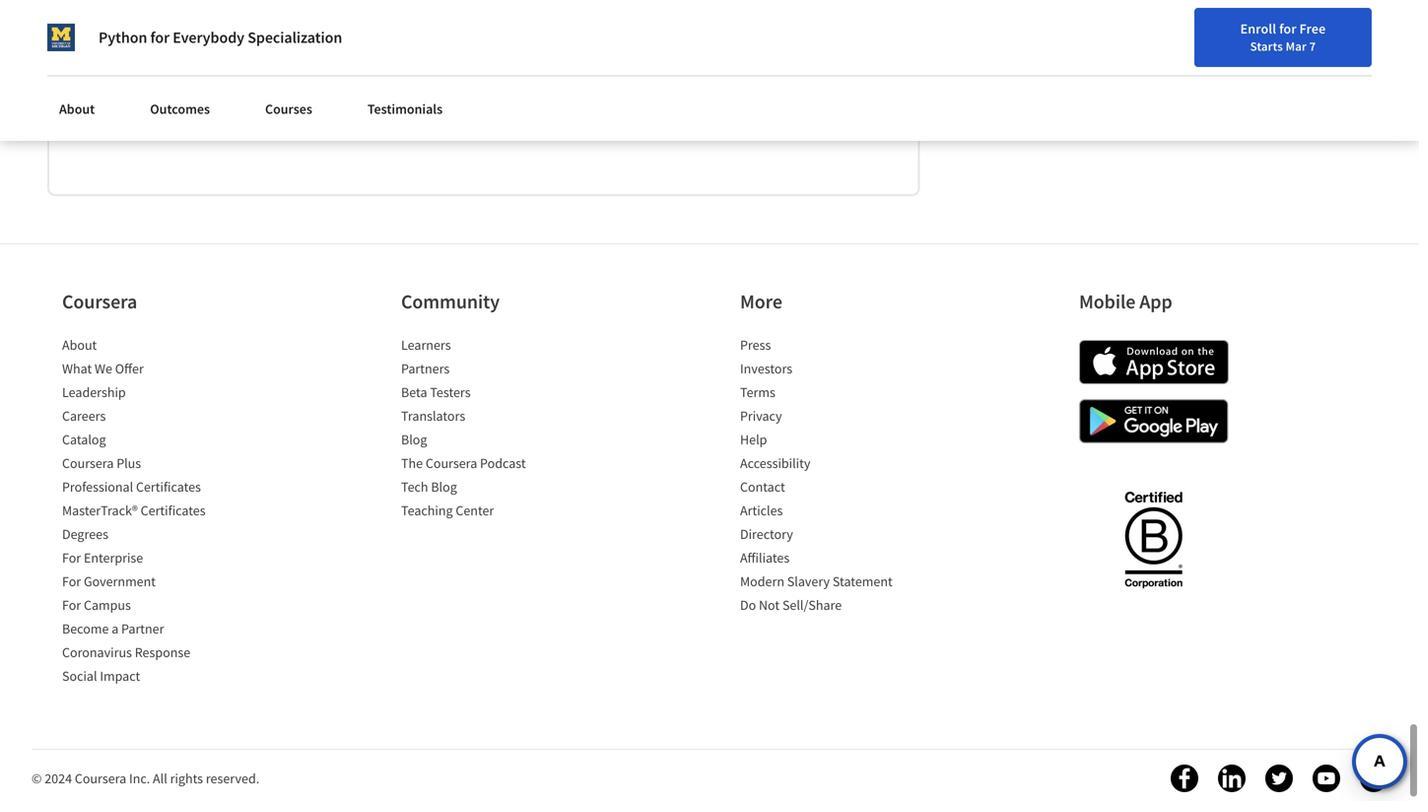 Task type: vqa. For each thing, say whether or not it's contained in the screenshot.
"Microsoft"
no



Task type: describe. For each thing, give the bounding box(es) containing it.
coronavirus response link
[[62, 644, 190, 661]]

not
[[759, 596, 780, 614]]

modern slavery statement link
[[740, 573, 893, 591]]

degrees
[[62, 525, 108, 543]]

catalog link
[[62, 431, 106, 449]]

what
[[62, 360, 92, 378]]

articles link
[[740, 502, 783, 520]]

1 for from the top
[[62, 549, 81, 567]]

this specialization doesn't carry university credit, but some universities may choose to accept specialization certificates for credit. check with your institution to learn more.
[[96, 24, 810, 67]]

universities
[[490, 24, 566, 43]]

free
[[1300, 20, 1326, 37]]

translators
[[401, 407, 466, 425]]

help
[[740, 431, 767, 449]]

1 horizontal spatial to
[[651, 24, 665, 43]]

learn
[[437, 47, 471, 67]]

institution
[[349, 47, 417, 67]]

investors
[[740, 360, 793, 378]]

carry
[[275, 24, 308, 43]]

less
[[502, 124, 525, 142]]

list for more
[[740, 335, 908, 619]]

coursera inside about what we offer leadership careers catalog coursera plus professional certificates mastertrack® certificates degrees for enterprise for government for campus become a partner coronavirus response social impact
[[62, 454, 114, 472]]

plus
[[117, 454, 141, 472]]

0 horizontal spatial blog
[[401, 431, 427, 449]]

0 horizontal spatial specialization
[[126, 24, 219, 43]]

impact
[[100, 667, 140, 685]]

press link
[[740, 336, 771, 354]]

what we offer link
[[62, 360, 144, 378]]

about link for what we offer
[[62, 336, 97, 354]]

careers link
[[62, 407, 106, 425]]

7
[[1310, 38, 1316, 54]]

blog link
[[401, 431, 427, 449]]

center
[[456, 502, 494, 520]]

university
[[311, 24, 376, 43]]

© 2024 coursera inc. all rights reserved.
[[32, 770, 259, 788]]

help link
[[740, 431, 767, 449]]

careers
[[62, 407, 106, 425]]

download on the app store image
[[1080, 340, 1229, 384]]

0 horizontal spatial to
[[421, 47, 434, 67]]

some
[[451, 24, 487, 43]]

teaching center link
[[401, 502, 494, 520]]

for enterprise link
[[62, 549, 143, 567]]

for campus link
[[62, 596, 131, 614]]

articles
[[740, 502, 783, 520]]

accept
[[668, 24, 711, 43]]

about for about what we offer leadership careers catalog coursera plus professional certificates mastertrack® certificates degrees for enterprise for government for campus become a partner coronavirus response social impact
[[62, 336, 97, 354]]

beta
[[401, 383, 427, 401]]

leadership link
[[62, 383, 126, 401]]

reserved.
[[206, 770, 259, 788]]

press investors terms privacy help accessibility contact articles directory affiliates modern slavery statement do not sell/share
[[740, 336, 893, 614]]

©
[[32, 770, 42, 788]]

check
[[240, 47, 281, 67]]

testers
[[430, 383, 471, 401]]

show less button
[[434, 115, 533, 151]]

for for free
[[1280, 20, 1297, 37]]

chat with us image
[[1364, 746, 1396, 778]]

catalog
[[62, 431, 106, 449]]

social
[[62, 667, 97, 685]]

enterprise
[[84, 549, 143, 567]]

list for community
[[401, 335, 569, 524]]

terms link
[[740, 383, 776, 401]]

response
[[135, 644, 190, 661]]

directory link
[[740, 525, 793, 543]]

list for coursera
[[62, 335, 230, 690]]

do not sell/share link
[[740, 596, 842, 614]]

inc.
[[129, 770, 150, 788]]

2 vertical spatial certificates
[[141, 502, 206, 520]]

doesn't
[[222, 24, 271, 43]]

offer
[[115, 360, 144, 378]]

get it on google play image
[[1080, 399, 1229, 444]]

partners
[[401, 360, 450, 378]]

learners
[[401, 336, 451, 354]]

this
[[96, 24, 123, 43]]

all
[[153, 770, 167, 788]]

for inside the this specialization doesn't carry university credit, but some universities may choose to accept specialization certificates for credit. check with your institution to learn more.
[[173, 47, 192, 67]]

the coursera podcast link
[[401, 454, 526, 472]]

credit,
[[379, 24, 422, 43]]

tech
[[401, 478, 428, 496]]

1 vertical spatial blog
[[431, 478, 457, 496]]

mastertrack® certificates link
[[62, 502, 206, 520]]

courses
[[265, 100, 312, 118]]

coursera plus link
[[62, 454, 141, 472]]

university of michigan image
[[47, 24, 75, 51]]

python for everybody specialization
[[99, 28, 342, 47]]

statement
[[833, 573, 893, 591]]



Task type: locate. For each thing, give the bounding box(es) containing it.
about what we offer leadership careers catalog coursera plus professional certificates mastertrack® certificates degrees for enterprise for government for campus become a partner coronavirus response social impact
[[62, 336, 206, 685]]

coursera down catalog
[[62, 454, 114, 472]]

show less
[[466, 124, 525, 142]]

for up for campus link
[[62, 573, 81, 591]]

list
[[62, 335, 230, 690], [401, 335, 569, 524], [740, 335, 908, 619]]

1 horizontal spatial for
[[173, 47, 192, 67]]

leadership
[[62, 383, 126, 401]]

for inside the 'enroll for free starts mar 7'
[[1280, 20, 1297, 37]]

with
[[284, 47, 313, 67]]

modern
[[740, 573, 785, 591]]

3 list from the left
[[740, 335, 908, 619]]

1 vertical spatial about
[[62, 336, 97, 354]]

blog up teaching center link
[[431, 478, 457, 496]]

1 vertical spatial for
[[62, 573, 81, 591]]

about up what
[[62, 336, 97, 354]]

coursera image
[[24, 16, 149, 48]]

coursera facebook image
[[1171, 765, 1199, 793]]

for for everybody
[[150, 28, 170, 47]]

translators link
[[401, 407, 466, 425]]

to down but
[[421, 47, 434, 67]]

0 vertical spatial certificates
[[96, 47, 170, 67]]

privacy
[[740, 407, 782, 425]]

1 vertical spatial to
[[421, 47, 434, 67]]

accessibility link
[[740, 454, 811, 472]]

the
[[401, 454, 423, 472]]

credit.
[[195, 47, 237, 67]]

professional certificates link
[[62, 478, 201, 496]]

campus
[[84, 596, 131, 614]]

enroll
[[1241, 20, 1277, 37]]

but
[[425, 24, 448, 43]]

contact link
[[740, 478, 785, 496]]

everybody
[[173, 28, 245, 47]]

testimonials
[[368, 100, 443, 118]]

a
[[112, 620, 119, 638]]

2 vertical spatial for
[[62, 596, 81, 614]]

may
[[569, 24, 597, 43]]

certificates down the this
[[96, 47, 170, 67]]

about link for outcomes
[[47, 89, 107, 129]]

0 vertical spatial to
[[651, 24, 665, 43]]

2 list from the left
[[401, 335, 569, 524]]

for down the degrees link
[[62, 549, 81, 567]]

app
[[1140, 289, 1173, 314]]

certificates inside the this specialization doesn't carry university credit, but some universities may choose to accept specialization certificates for credit. check with your institution to learn more.
[[96, 47, 170, 67]]

0 horizontal spatial list
[[62, 335, 230, 690]]

we
[[95, 360, 112, 378]]

for up become
[[62, 596, 81, 614]]

about link down university of michigan icon
[[47, 89, 107, 129]]

1 horizontal spatial specialization
[[248, 28, 342, 47]]

blog
[[401, 431, 427, 449], [431, 478, 457, 496]]

for
[[1280, 20, 1297, 37], [150, 28, 170, 47], [173, 47, 192, 67]]

government
[[84, 573, 156, 591]]

logo of certified b corporation image
[[1114, 480, 1194, 598]]

2 horizontal spatial list
[[740, 335, 908, 619]]

2024
[[45, 770, 72, 788]]

partner
[[121, 620, 164, 638]]

mastertrack®
[[62, 502, 138, 520]]

2 for from the top
[[62, 573, 81, 591]]

None search field
[[281, 12, 606, 52]]

specialization
[[126, 24, 219, 43], [714, 24, 807, 43], [248, 28, 342, 47]]

1 vertical spatial certificates
[[136, 478, 201, 496]]

investors link
[[740, 360, 793, 378]]

coronavirus
[[62, 644, 132, 661]]

0 vertical spatial blog
[[401, 431, 427, 449]]

0 horizontal spatial for
[[150, 28, 170, 47]]

mobile app
[[1080, 289, 1173, 314]]

about inside about what we offer leadership careers catalog coursera plus professional certificates mastertrack® certificates degrees for enterprise for government for campus become a partner coronavirus response social impact
[[62, 336, 97, 354]]

0 vertical spatial about link
[[47, 89, 107, 129]]

terms
[[740, 383, 776, 401]]

1 horizontal spatial list
[[401, 335, 569, 524]]

professional
[[62, 478, 133, 496]]

accessibility
[[740, 454, 811, 472]]

list containing learners
[[401, 335, 569, 524]]

social impact link
[[62, 667, 140, 685]]

coursera left inc.
[[75, 770, 126, 788]]

1 vertical spatial about link
[[62, 336, 97, 354]]

learners partners beta testers translators blog the coursera podcast tech blog teaching center
[[401, 336, 526, 520]]

2 horizontal spatial specialization
[[714, 24, 807, 43]]

certificates down professional certificates link at the left bottom of page
[[141, 502, 206, 520]]

more
[[740, 289, 783, 314]]

coursera up what we offer link
[[62, 289, 137, 314]]

coursera twitter image
[[1266, 765, 1293, 793]]

for up the mar
[[1280, 20, 1297, 37]]

coursera youtube image
[[1313, 765, 1341, 793]]

about
[[59, 100, 95, 118], [62, 336, 97, 354]]

become a partner link
[[62, 620, 164, 638]]

about for about
[[59, 100, 95, 118]]

python
[[99, 28, 147, 47]]

coursera inside learners partners beta testers translators blog the coursera podcast tech blog teaching center
[[426, 454, 477, 472]]

more.
[[474, 47, 513, 67]]

rights
[[170, 770, 203, 788]]

coursera
[[62, 289, 137, 314], [62, 454, 114, 472], [426, 454, 477, 472], [75, 770, 126, 788]]

list containing press
[[740, 335, 908, 619]]

list containing about
[[62, 335, 230, 690]]

coursera up tech blog link
[[426, 454, 477, 472]]

coursera instagram image
[[1361, 765, 1388, 793]]

beta testers link
[[401, 383, 471, 401]]

2 horizontal spatial for
[[1280, 20, 1297, 37]]

outcomes
[[150, 100, 210, 118]]

tech blog link
[[401, 478, 457, 496]]

mobile
[[1080, 289, 1136, 314]]

for right 'python'
[[150, 28, 170, 47]]

to
[[651, 24, 665, 43], [421, 47, 434, 67]]

coursera linkedin image
[[1219, 765, 1246, 793]]

for
[[62, 549, 81, 567], [62, 573, 81, 591], [62, 596, 81, 614]]

menu item
[[1066, 20, 1193, 84]]

slavery
[[788, 573, 830, 591]]

to left accept
[[651, 24, 665, 43]]

sell/share
[[783, 596, 842, 614]]

testimonials link
[[356, 89, 455, 129]]

degrees link
[[62, 525, 108, 543]]

affiliates
[[740, 549, 790, 567]]

directory
[[740, 525, 793, 543]]

partners link
[[401, 360, 450, 378]]

1 horizontal spatial blog
[[431, 478, 457, 496]]

blog up the
[[401, 431, 427, 449]]

certificates up mastertrack® certificates link
[[136, 478, 201, 496]]

become
[[62, 620, 109, 638]]

0 vertical spatial for
[[62, 549, 81, 567]]

contact
[[740, 478, 785, 496]]

3 for from the top
[[62, 596, 81, 614]]

for left credit.
[[173, 47, 192, 67]]

about down university of michigan icon
[[59, 100, 95, 118]]

about link up what
[[62, 336, 97, 354]]

1 list from the left
[[62, 335, 230, 690]]

enroll for free starts mar 7
[[1241, 20, 1326, 54]]

0 vertical spatial about
[[59, 100, 95, 118]]

podcast
[[480, 454, 526, 472]]

for government link
[[62, 573, 156, 591]]



